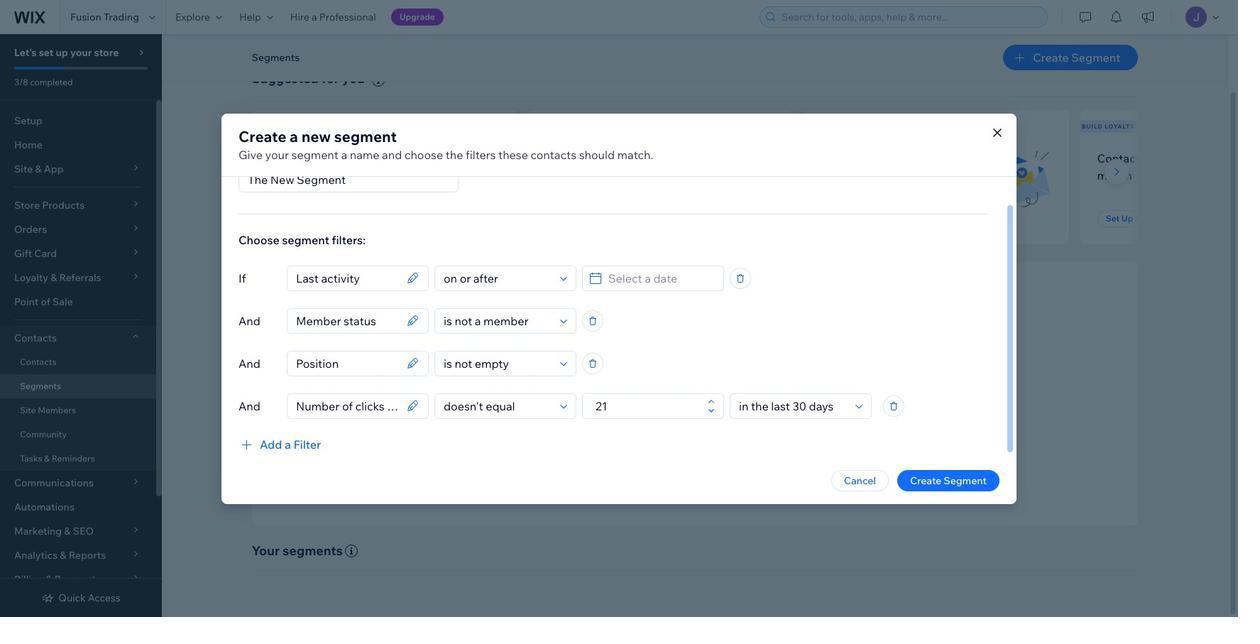 Task type: vqa. For each thing, say whether or not it's contained in the screenshot.
Import Contacts
no



Task type: describe. For each thing, give the bounding box(es) containing it.
suggested
[[252, 70, 319, 87]]

new subscribers
[[254, 123, 320, 130]]

site members
[[20, 405, 76, 415]]

1 vertical spatial segment
[[292, 147, 339, 162]]

with
[[1149, 151, 1172, 165]]

who inside active email subscribers who clicked on your campaign
[[954, 151, 977, 165]]

email inside active email subscribers who clicked on your campaign
[[858, 151, 887, 165]]

sale
[[53, 295, 73, 308]]

1 horizontal spatial create segment
[[1033, 50, 1121, 65]]

contacts button
[[0, 326, 156, 350]]

automations link
[[0, 495, 156, 519]]

sidebar element
[[0, 34, 162, 617]]

cancel button
[[831, 470, 889, 491]]

reach
[[600, 380, 637, 397]]

3 and from the top
[[239, 399, 260, 413]]

create a new segment give your segment a name and choose the filters these contacts should match.
[[239, 127, 654, 162]]

contacts for contacts link at the bottom
[[20, 356, 56, 367]]

set for active email subscribers who clicked on your campaign
[[830, 213, 844, 224]]

reach the right target audience create specific groups of contacts that update automatically send personalized email campaigns to drive sales and build trust
[[554, 380, 852, 434]]

campaigns
[[669, 421, 720, 434]]

cancel
[[844, 474, 876, 487]]

recently
[[370, 151, 413, 165]]

a left name
[[341, 147, 347, 162]]

trading
[[104, 11, 139, 23]]

automations
[[14, 501, 75, 513]]

members
[[38, 405, 76, 415]]

personalized
[[580, 421, 640, 434]]

contacts for contacts popup button
[[14, 332, 57, 344]]

0 vertical spatial segment
[[334, 127, 397, 145]]

upgrade
[[400, 11, 435, 22]]

1 vertical spatial select an option field
[[735, 394, 851, 418]]

setup
[[14, 114, 42, 127]]

filters:
[[332, 233, 366, 247]]

setup link
[[0, 109, 156, 133]]

subscribers inside active email subscribers who clicked on your campaign
[[889, 151, 952, 165]]

if
[[239, 271, 246, 285]]

a inside the contacts with a birthday th
[[1174, 151, 1180, 165]]

audience
[[735, 380, 790, 397]]

sales
[[759, 421, 783, 434]]

of inside the 'point of sale' link
[[41, 295, 50, 308]]

add a filter button
[[239, 436, 321, 453]]

build
[[1082, 123, 1103, 130]]

help button
[[231, 0, 282, 34]]

set
[[39, 46, 54, 59]]

these
[[499, 147, 528, 162]]

Select a date field
[[604, 266, 719, 290]]

4 set from the left
[[1106, 213, 1120, 224]]

site members link
[[0, 398, 156, 423]]

your inside active email subscribers who clicked on your campaign
[[878, 168, 902, 182]]

new
[[302, 127, 331, 145]]

1 choose a condition field from the top
[[440, 266, 556, 290]]

fusion
[[70, 11, 101, 23]]

home link
[[0, 133, 156, 157]]

let's
[[14, 46, 37, 59]]

trust
[[830, 421, 852, 434]]

update
[[735, 402, 768, 415]]

1 vertical spatial create segment
[[910, 474, 987, 487]]

name
[[350, 147, 380, 162]]

potential customers who haven't made a purchase yet
[[545, 151, 697, 182]]

contacts with a birthday th
[[1097, 151, 1238, 182]]

fusion trading
[[70, 11, 139, 23]]

send
[[554, 421, 578, 434]]

create segment button for cancel
[[897, 470, 1000, 491]]

who for your
[[344, 151, 367, 165]]

create segment button for segments
[[1003, 45, 1138, 70]]

a left new
[[290, 127, 298, 145]]

tasks & reminders link
[[0, 447, 156, 471]]

you
[[342, 70, 365, 87]]

&
[[44, 453, 50, 464]]

set up segment button for made
[[545, 210, 629, 227]]

hire a professional link
[[282, 0, 385, 34]]

let's set up your store
[[14, 46, 119, 59]]

a inside button
[[285, 437, 291, 451]]

Search for tools, apps, help & more... field
[[778, 7, 1043, 27]]

quick
[[58, 592, 86, 604]]

Enter a number text field
[[592, 394, 704, 418]]

build
[[805, 421, 828, 434]]

contacts inside the contacts with a birthday th
[[1097, 151, 1146, 165]]

home
[[14, 138, 42, 151]]

specific
[[587, 402, 623, 415]]

2 and from the top
[[239, 356, 260, 370]]

site
[[20, 405, 36, 415]]

new for new contacts who recently subscribed to your mailing list
[[269, 151, 293, 165]]

point of sale
[[14, 295, 73, 308]]

point of sale link
[[0, 290, 156, 314]]

choose
[[405, 147, 443, 162]]

clicked
[[821, 168, 859, 182]]

yet
[[680, 168, 697, 182]]

segments button
[[245, 47, 307, 68]]

customers
[[595, 151, 652, 165]]

contacts inside reach the right target audience create specific groups of contacts that update automatically send personalized email campaigns to drive sales and build trust
[[672, 402, 712, 415]]

3/8
[[14, 77, 28, 87]]

for
[[322, 70, 339, 87]]

a inside potential customers who haven't made a purchase yet
[[619, 168, 626, 182]]

set for new contacts who recently subscribed to your mailing list
[[277, 213, 291, 224]]

your inside new contacts who recently subscribed to your mailing list
[[345, 168, 369, 182]]

your inside the create a new segment give your segment a name and choose the filters these contacts should match.
[[265, 147, 289, 162]]

haven't
[[545, 168, 584, 182]]

who for purchase
[[654, 151, 677, 165]]

campaign
[[904, 168, 957, 182]]

and inside reach the right target audience create specific groups of contacts that update automatically send personalized email campaigns to drive sales and build trust
[[785, 421, 802, 434]]

to inside reach the right target audience create specific groups of contacts that update automatically send personalized email campaigns to drive sales and build trust
[[722, 421, 732, 434]]

4 up from the left
[[1122, 213, 1134, 224]]

and inside the create a new segment give your segment a name and choose the filters these contacts should match.
[[382, 147, 402, 162]]

explore
[[175, 11, 210, 23]]



Task type: locate. For each thing, give the bounding box(es) containing it.
set up segment button for clicked
[[821, 210, 905, 227]]

the left filters
[[446, 147, 463, 162]]

upgrade button
[[391, 9, 444, 26]]

0 vertical spatial of
[[41, 295, 50, 308]]

who inside new contacts who recently subscribed to your mailing list
[[344, 151, 367, 165]]

segment up name
[[334, 127, 397, 145]]

0 vertical spatial new
[[254, 123, 269, 130]]

who up the e.g., returning customers field
[[344, 151, 367, 165]]

1 set from the left
[[277, 213, 291, 224]]

subscribers up campaign
[[889, 151, 952, 165]]

contacts down the point of sale
[[14, 332, 57, 344]]

2 vertical spatial segment
[[282, 233, 329, 247]]

set up segment button down the contacts with a birthday th
[[1097, 210, 1181, 227]]

contacts
[[1097, 151, 1146, 165], [14, 332, 57, 344], [20, 356, 56, 367]]

segments up site members
[[20, 381, 61, 391]]

1 vertical spatial subscribers
[[889, 151, 952, 165]]

quick access button
[[41, 592, 120, 604]]

None field
[[292, 266, 403, 290], [292, 309, 403, 333], [292, 351, 403, 375], [292, 394, 403, 418], [292, 266, 403, 290], [292, 309, 403, 333], [292, 351, 403, 375], [292, 394, 403, 418]]

e.g., Returning Customers field
[[244, 167, 454, 191]]

new contacts who recently subscribed to your mailing list
[[269, 151, 429, 182]]

2 vertical spatial and
[[239, 399, 260, 413]]

set up segment button up choose segment filters:
[[269, 210, 352, 227]]

community link
[[0, 423, 156, 447]]

1 vertical spatial new
[[269, 151, 293, 165]]

up
[[293, 213, 305, 224], [569, 213, 581, 224], [846, 213, 857, 224], [1122, 213, 1134, 224]]

0 vertical spatial subscribers
[[271, 123, 320, 130]]

the inside reach the right target audience create specific groups of contacts that update automatically send personalized email campaigns to drive sales and build trust
[[640, 380, 660, 397]]

contacts inside popup button
[[14, 332, 57, 344]]

2 up from the left
[[569, 213, 581, 224]]

new up give at top left
[[254, 123, 269, 130]]

1 set up segment from the left
[[277, 213, 344, 224]]

contacts down contacts popup button
[[20, 356, 56, 367]]

set up segment for subscribed
[[277, 213, 344, 224]]

0 horizontal spatial create segment button
[[897, 470, 1000, 491]]

contacts down new
[[295, 151, 342, 165]]

give
[[239, 147, 263, 162]]

1 horizontal spatial select an option field
[[735, 394, 851, 418]]

set up segment button for subscribed
[[269, 210, 352, 227]]

list
[[249, 110, 1238, 244]]

0 horizontal spatial segments
[[20, 381, 61, 391]]

new up 'subscribed'
[[269, 151, 293, 165]]

0 horizontal spatial select an option field
[[440, 309, 556, 333]]

1 horizontal spatial of
[[660, 402, 669, 415]]

0 vertical spatial create segment button
[[1003, 45, 1138, 70]]

contacts up campaigns
[[672, 402, 712, 415]]

1 vertical spatial email
[[642, 421, 667, 434]]

and
[[239, 314, 260, 328], [239, 356, 260, 370], [239, 399, 260, 413]]

quick access
[[58, 592, 120, 604]]

0 horizontal spatial of
[[41, 295, 50, 308]]

community
[[20, 429, 67, 440]]

0 vertical spatial select an option field
[[440, 309, 556, 333]]

1 vertical spatial choose a condition field
[[440, 351, 556, 375]]

up
[[56, 46, 68, 59]]

1 horizontal spatial the
[[640, 380, 660, 397]]

list
[[413, 168, 429, 182]]

1 who from the left
[[344, 151, 367, 165]]

Select an option field
[[440, 309, 556, 333], [735, 394, 851, 418]]

a
[[312, 11, 317, 23], [290, 127, 298, 145], [341, 147, 347, 162], [1174, 151, 1180, 165], [619, 168, 626, 182], [285, 437, 291, 451]]

4 set up segment button from the left
[[1097, 210, 1181, 227]]

point
[[14, 295, 39, 308]]

2 choose a condition field from the top
[[440, 351, 556, 375]]

drive
[[734, 421, 757, 434]]

tasks
[[20, 453, 42, 464]]

1 vertical spatial create segment button
[[897, 470, 1000, 491]]

a down customers
[[619, 168, 626, 182]]

subscribed
[[269, 168, 328, 182]]

suggested for you
[[252, 70, 365, 87]]

0 vertical spatial segments
[[252, 51, 300, 64]]

0 vertical spatial create segment
[[1033, 50, 1121, 65]]

4 set up segment from the left
[[1106, 213, 1173, 224]]

0 vertical spatial the
[[446, 147, 463, 162]]

segments for 'segments' button
[[252, 51, 300, 64]]

a right with
[[1174, 151, 1180, 165]]

of down right
[[660, 402, 669, 415]]

2 set up segment button from the left
[[545, 210, 629, 227]]

2 set from the left
[[554, 213, 567, 224]]

new inside new contacts who recently subscribed to your mailing list
[[269, 151, 293, 165]]

contacts link
[[0, 350, 156, 374]]

of left sale
[[41, 295, 50, 308]]

your right 'on'
[[878, 168, 902, 182]]

of inside reach the right target audience create specific groups of contacts that update automatically send personalized email campaigns to drive sales and build trust
[[660, 402, 669, 415]]

set up segment for clicked
[[830, 213, 896, 224]]

hire
[[290, 11, 310, 23]]

segment down new
[[292, 147, 339, 162]]

2 vertical spatial contacts
[[20, 356, 56, 367]]

set up segment up choose segment filters:
[[277, 213, 344, 224]]

0 horizontal spatial who
[[344, 151, 367, 165]]

who inside potential customers who haven't made a purchase yet
[[654, 151, 677, 165]]

1 horizontal spatial subscribers
[[889, 151, 952, 165]]

3 who from the left
[[954, 151, 977, 165]]

0 vertical spatial and
[[239, 314, 260, 328]]

1 horizontal spatial to
[[722, 421, 732, 434]]

your inside sidebar element
[[70, 46, 92, 59]]

2 who from the left
[[654, 151, 677, 165]]

0 horizontal spatial contacts
[[295, 151, 342, 165]]

and
[[382, 147, 402, 162], [785, 421, 802, 434]]

segment left filters:
[[282, 233, 329, 247]]

1 horizontal spatial create segment button
[[1003, 45, 1138, 70]]

up down 'clicked'
[[846, 213, 857, 224]]

th
[[1231, 151, 1238, 165]]

1 horizontal spatial who
[[654, 151, 677, 165]]

who up purchase
[[654, 151, 677, 165]]

set up segment down the contacts with a birthday th
[[1106, 213, 1173, 224]]

segments up the suggested
[[252, 51, 300, 64]]

up for clicked
[[846, 213, 857, 224]]

1 vertical spatial and
[[785, 421, 802, 434]]

0 horizontal spatial to
[[331, 168, 342, 182]]

set up segment for made
[[554, 213, 620, 224]]

1 vertical spatial and
[[239, 356, 260, 370]]

the
[[446, 147, 463, 162], [640, 380, 660, 397]]

active email subscribers who clicked on your campaign
[[821, 151, 977, 182]]

new for new subscribers
[[254, 123, 269, 130]]

segments for segments link
[[20, 381, 61, 391]]

1 and from the top
[[239, 314, 260, 328]]

subscribers
[[271, 123, 320, 130], [889, 151, 952, 165]]

to inside new contacts who recently subscribed to your mailing list
[[331, 168, 342, 182]]

up for made
[[569, 213, 581, 224]]

on
[[862, 168, 875, 182]]

groups
[[625, 402, 658, 415]]

made
[[586, 168, 617, 182]]

1 vertical spatial contacts
[[14, 332, 57, 344]]

email
[[858, 151, 887, 165], [642, 421, 667, 434]]

your right give at top left
[[265, 147, 289, 162]]

3 up from the left
[[846, 213, 857, 224]]

and up mailing
[[382, 147, 402, 162]]

Choose a condition field
[[440, 266, 556, 290], [440, 351, 556, 375], [440, 394, 556, 418]]

2 vertical spatial choose a condition field
[[440, 394, 556, 418]]

professional
[[319, 11, 376, 23]]

0 horizontal spatial subscribers
[[271, 123, 320, 130]]

set up segment down made
[[554, 213, 620, 224]]

0 vertical spatial email
[[858, 151, 887, 165]]

store
[[94, 46, 119, 59]]

contacts inside new contacts who recently subscribed to your mailing list
[[295, 151, 342, 165]]

set up segment down 'on'
[[830, 213, 896, 224]]

your
[[252, 542, 280, 559]]

your right up
[[70, 46, 92, 59]]

new
[[254, 123, 269, 130], [269, 151, 293, 165]]

loyalty
[[1105, 123, 1135, 130]]

should
[[579, 147, 615, 162]]

create segment button
[[1003, 45, 1138, 70], [897, 470, 1000, 491]]

birthday
[[1183, 151, 1228, 165]]

create inside reach the right target audience create specific groups of contacts that update automatically send personalized email campaigns to drive sales and build trust
[[554, 402, 585, 415]]

2 set up segment from the left
[[554, 213, 620, 224]]

and down automatically
[[785, 421, 802, 434]]

hire a professional
[[290, 11, 376, 23]]

tasks & reminders
[[20, 453, 95, 464]]

potential
[[545, 151, 593, 165]]

3 choose a condition field from the top
[[440, 394, 556, 418]]

add
[[260, 437, 282, 451]]

set
[[277, 213, 291, 224], [554, 213, 567, 224], [830, 213, 844, 224], [1106, 213, 1120, 224]]

up down the contacts with a birthday th
[[1122, 213, 1134, 224]]

subscribers down the suggested
[[271, 123, 320, 130]]

3 set up segment from the left
[[830, 213, 896, 224]]

0 horizontal spatial and
[[382, 147, 402, 162]]

1 vertical spatial to
[[722, 421, 732, 434]]

reminders
[[52, 453, 95, 464]]

access
[[88, 592, 120, 604]]

who
[[344, 151, 367, 165], [654, 151, 677, 165], [954, 151, 977, 165]]

segments
[[252, 51, 300, 64], [20, 381, 61, 391]]

right
[[663, 380, 692, 397]]

0 vertical spatial choose a condition field
[[440, 266, 556, 290]]

who up campaign
[[954, 151, 977, 165]]

filters
[[466, 147, 496, 162]]

to right 'subscribed'
[[331, 168, 342, 182]]

email down enter a number text field
[[642, 421, 667, 434]]

set up segment button down made
[[545, 210, 629, 227]]

a right hire
[[312, 11, 317, 23]]

to left drive
[[722, 421, 732, 434]]

segments
[[283, 542, 343, 559]]

match.
[[617, 147, 654, 162]]

1 horizontal spatial segments
[[252, 51, 300, 64]]

1 horizontal spatial contacts
[[531, 147, 577, 162]]

set up segment button
[[269, 210, 352, 227], [545, 210, 629, 227], [821, 210, 905, 227], [1097, 210, 1181, 227]]

that
[[714, 402, 733, 415]]

set up segment button down 'on'
[[821, 210, 905, 227]]

contacts up haven't
[[531, 147, 577, 162]]

set for potential customers who haven't made a purchase yet
[[554, 213, 567, 224]]

a right add
[[285, 437, 291, 451]]

2 horizontal spatial who
[[954, 151, 977, 165]]

up up choose segment filters:
[[293, 213, 305, 224]]

1 set up segment button from the left
[[269, 210, 352, 227]]

up down haven't
[[569, 213, 581, 224]]

1 horizontal spatial and
[[785, 421, 802, 434]]

3 set up segment button from the left
[[821, 210, 905, 227]]

3 set from the left
[[830, 213, 844, 224]]

0 horizontal spatial the
[[446, 147, 463, 162]]

segments link
[[0, 374, 156, 398]]

1 vertical spatial the
[[640, 380, 660, 397]]

add a filter
[[260, 437, 321, 451]]

1 vertical spatial of
[[660, 402, 669, 415]]

purchase
[[628, 168, 678, 182]]

the up the groups
[[640, 380, 660, 397]]

0 vertical spatial to
[[331, 168, 342, 182]]

automatically
[[770, 402, 833, 415]]

your down name
[[345, 168, 369, 182]]

1 vertical spatial segments
[[20, 381, 61, 391]]

segments inside button
[[252, 51, 300, 64]]

up for subscribed
[[293, 213, 305, 224]]

0 vertical spatial and
[[382, 147, 402, 162]]

1 up from the left
[[293, 213, 305, 224]]

of
[[41, 295, 50, 308], [660, 402, 669, 415]]

your segments
[[252, 542, 343, 559]]

segment
[[334, 127, 397, 145], [292, 147, 339, 162], [282, 233, 329, 247]]

active
[[821, 151, 855, 165]]

email inside reach the right target audience create specific groups of contacts that update automatically send personalized email campaigns to drive sales and build trust
[[642, 421, 667, 434]]

0 horizontal spatial email
[[642, 421, 667, 434]]

contacts inside the create a new segment give your segment a name and choose the filters these contacts should match.
[[531, 147, 577, 162]]

0 vertical spatial contacts
[[1097, 151, 1146, 165]]

create inside the create a new segment give your segment a name and choose the filters these contacts should match.
[[239, 127, 286, 145]]

the inside the create a new segment give your segment a name and choose the filters these contacts should match.
[[446, 147, 463, 162]]

0 horizontal spatial create segment
[[910, 474, 987, 487]]

contacts down loyalty
[[1097, 151, 1146, 165]]

build loyalty
[[1082, 123, 1135, 130]]

list containing new contacts who recently subscribed to your mailing list
[[249, 110, 1238, 244]]

2 horizontal spatial contacts
[[672, 402, 712, 415]]

segments inside sidebar element
[[20, 381, 61, 391]]

1 horizontal spatial email
[[858, 151, 887, 165]]

email up 'on'
[[858, 151, 887, 165]]

help
[[239, 11, 261, 23]]



